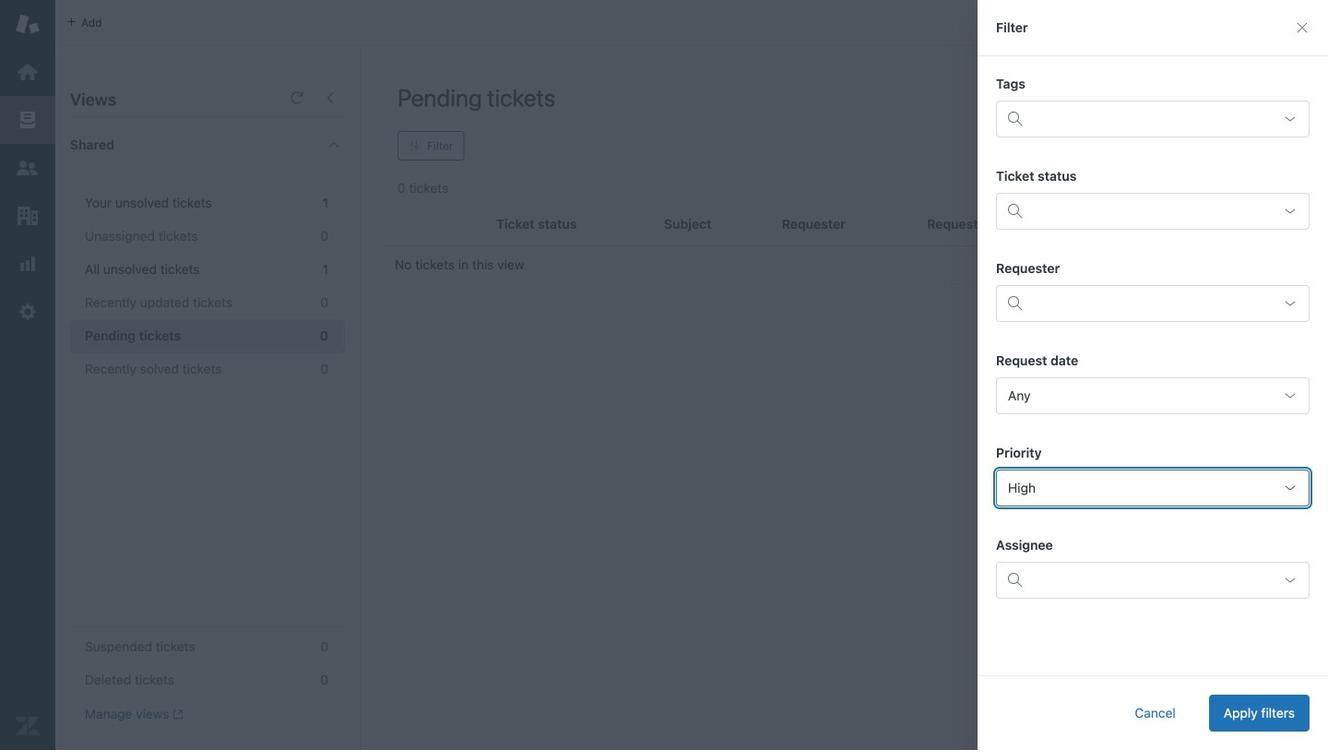 Task type: vqa. For each thing, say whether or not it's contained in the screenshot.
the topmost 'Close' image
no



Task type: locate. For each thing, give the bounding box(es) containing it.
admin image
[[16, 300, 40, 324]]

views image
[[16, 108, 40, 132]]

zendesk image
[[16, 714, 40, 738]]

dialog
[[978, 0, 1328, 750]]

hide panel views image
[[323, 90, 338, 105]]

zendesk support image
[[16, 12, 40, 36]]

refresh views pane image
[[290, 90, 304, 105]]

heading
[[55, 117, 360, 173]]

organizations image
[[16, 204, 40, 228]]

None field
[[1032, 104, 1270, 134], [996, 377, 1310, 414], [996, 470, 1310, 506], [1032, 104, 1270, 134], [996, 377, 1310, 414], [996, 470, 1310, 506]]



Task type: describe. For each thing, give the bounding box(es) containing it.
close drawer image
[[1295, 20, 1310, 35]]

reporting image
[[16, 252, 40, 276]]

main element
[[0, 0, 55, 750]]

get started image
[[16, 60, 40, 84]]

customers image
[[16, 156, 40, 180]]

opens in a new tab image
[[169, 709, 184, 720]]



